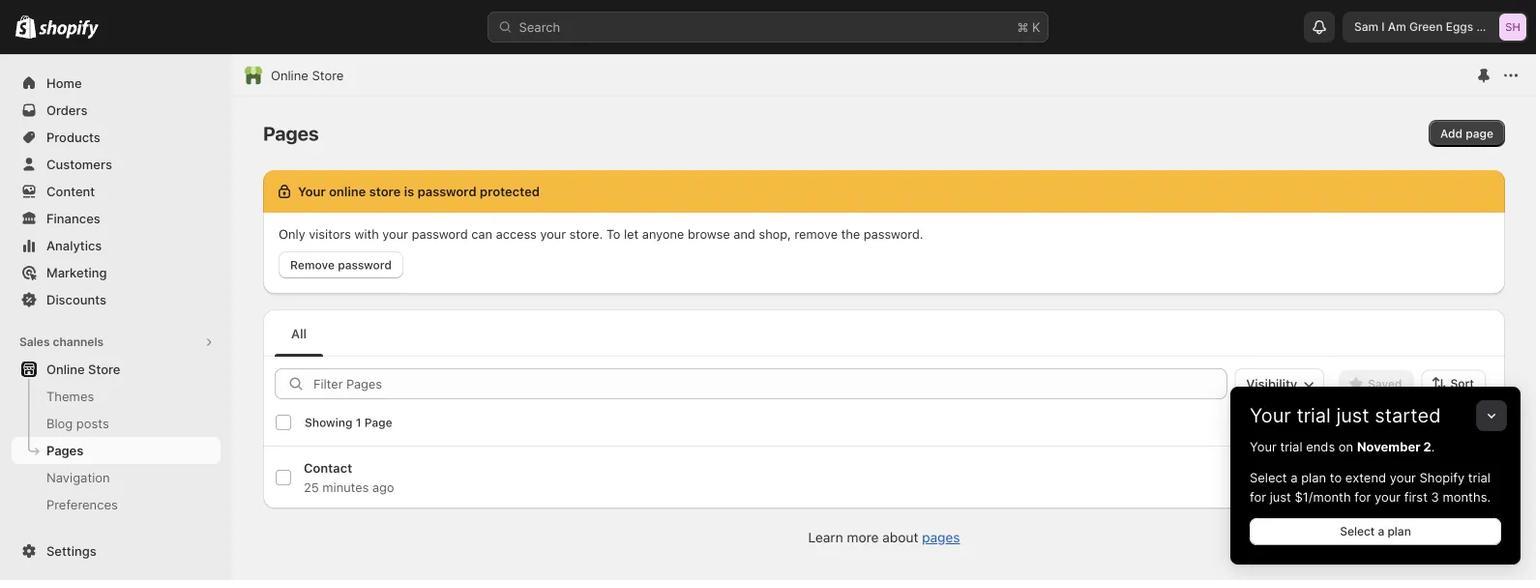 Task type: locate. For each thing, give the bounding box(es) containing it.
plan inside select a plan to extend your shopify trial for just $1/month for your first 3 months.
[[1302, 470, 1327, 485]]

a down select a plan to extend your shopify trial for just $1/month for your first 3 months.
[[1378, 525, 1385, 539]]

online store link down channels
[[12, 356, 221, 383]]

extend
[[1346, 470, 1387, 485]]

k
[[1033, 19, 1041, 34]]

your for your trial ends on november 2 .
[[1250, 439, 1277, 454]]

your inside 'element'
[[1250, 439, 1277, 454]]

for down extend
[[1355, 490, 1372, 505]]

online store link right online store image at the top left
[[271, 66, 344, 85]]

select a plan
[[1340, 525, 1412, 539]]

and
[[1477, 20, 1498, 34]]

0 horizontal spatial online
[[46, 362, 85, 377]]

just inside select a plan to extend your shopify trial for just $1/month for your first 3 months.
[[1270, 490, 1292, 505]]

1 vertical spatial select
[[1340, 525, 1375, 539]]

customers link
[[12, 151, 221, 178]]

1 vertical spatial trial
[[1281, 439, 1303, 454]]

your
[[1390, 470, 1417, 485], [1375, 490, 1401, 505]]

select down select a plan to extend your shopify trial for just $1/month for your first 3 months.
[[1340, 525, 1375, 539]]

0 vertical spatial plan
[[1302, 470, 1327, 485]]

your up first
[[1390, 470, 1417, 485]]

0 horizontal spatial store
[[88, 362, 120, 377]]

1 your from the top
[[1250, 404, 1292, 428]]

your inside dropdown button
[[1250, 404, 1292, 428]]

select for select a plan to extend your shopify trial for just $1/month for your first 3 months.
[[1250, 470, 1288, 485]]

1 vertical spatial a
[[1378, 525, 1385, 539]]

your trial just started button
[[1231, 387, 1521, 428]]

your trial ends on november 2 .
[[1250, 439, 1435, 454]]

your up your trial ends on november 2 .
[[1250, 404, 1292, 428]]

your left ends
[[1250, 439, 1277, 454]]

trial left ends
[[1281, 439, 1303, 454]]

store right online store image at the top left
[[312, 68, 344, 83]]

2 your from the top
[[1250, 439, 1277, 454]]

discounts link
[[12, 286, 221, 314]]

trial up ends
[[1297, 404, 1331, 428]]

just left $1/month
[[1270, 490, 1292, 505]]

sam i am green eggs and ham
[[1355, 20, 1526, 34]]

shopify image
[[39, 20, 99, 39]]

1 vertical spatial your
[[1250, 439, 1277, 454]]

select for select a plan
[[1340, 525, 1375, 539]]

eggs
[[1446, 20, 1474, 34]]

online store inside online store link
[[46, 362, 120, 377]]

home
[[46, 75, 82, 90]]

just
[[1337, 404, 1370, 428], [1270, 490, 1292, 505]]

0 vertical spatial a
[[1291, 470, 1298, 485]]

0 horizontal spatial plan
[[1302, 470, 1327, 485]]

1 horizontal spatial plan
[[1388, 525, 1412, 539]]

0 horizontal spatial just
[[1270, 490, 1292, 505]]

plan for select a plan
[[1388, 525, 1412, 539]]

your left first
[[1375, 490, 1401, 505]]

just up "on"
[[1337, 404, 1370, 428]]

for left $1/month
[[1250, 490, 1267, 505]]

select a plan link
[[1250, 519, 1502, 546]]

store down sales channels 'button'
[[88, 362, 120, 377]]

months.
[[1443, 490, 1491, 505]]

a for select a plan
[[1378, 525, 1385, 539]]

customers
[[46, 157, 112, 172]]

1 horizontal spatial just
[[1337, 404, 1370, 428]]

⌘
[[1018, 19, 1029, 34]]

1 vertical spatial plan
[[1388, 525, 1412, 539]]

trial inside select a plan to extend your shopify trial for just $1/month for your first 3 months.
[[1469, 470, 1491, 485]]

1 horizontal spatial online store
[[271, 68, 344, 83]]

online right online store image at the top left
[[271, 68, 309, 83]]

blog posts link
[[12, 410, 221, 437]]

0 horizontal spatial online store
[[46, 362, 120, 377]]

0 vertical spatial store
[[312, 68, 344, 83]]

1 horizontal spatial store
[[312, 68, 344, 83]]

1 vertical spatial online store
[[46, 362, 120, 377]]

1 vertical spatial store
[[88, 362, 120, 377]]

3
[[1432, 490, 1440, 505]]

a inside select a plan to extend your shopify trial for just $1/month for your first 3 months.
[[1291, 470, 1298, 485]]

plan for select a plan to extend your shopify trial for just $1/month for your first 3 months.
[[1302, 470, 1327, 485]]

plan down first
[[1388, 525, 1412, 539]]

sam
[[1355, 20, 1379, 34]]

select inside select a plan to extend your shopify trial for just $1/month for your first 3 months.
[[1250, 470, 1288, 485]]

online store down channels
[[46, 362, 120, 377]]

november
[[1358, 439, 1421, 454]]

products
[[46, 130, 100, 145]]

1 horizontal spatial select
[[1340, 525, 1375, 539]]

online
[[271, 68, 309, 83], [46, 362, 85, 377]]

0 vertical spatial online store link
[[271, 66, 344, 85]]

sales channels
[[19, 335, 104, 349]]

for
[[1250, 490, 1267, 505], [1355, 490, 1372, 505]]

home link
[[12, 70, 221, 97]]

a
[[1291, 470, 1298, 485], [1378, 525, 1385, 539]]

0 vertical spatial select
[[1250, 470, 1288, 485]]

1 vertical spatial just
[[1270, 490, 1292, 505]]

finances
[[46, 211, 100, 226]]

0 horizontal spatial select
[[1250, 470, 1288, 485]]

.
[[1432, 439, 1435, 454]]

store
[[312, 68, 344, 83], [88, 362, 120, 377]]

1 vertical spatial online store link
[[12, 356, 221, 383]]

blog
[[46, 416, 73, 431]]

1 horizontal spatial online
[[271, 68, 309, 83]]

select
[[1250, 470, 1288, 485], [1340, 525, 1375, 539]]

blog posts
[[46, 416, 109, 431]]

plan inside select a plan link
[[1388, 525, 1412, 539]]

trial up 'months.'
[[1469, 470, 1491, 485]]

plan
[[1302, 470, 1327, 485], [1388, 525, 1412, 539]]

select left to
[[1250, 470, 1288, 485]]

plan up $1/month
[[1302, 470, 1327, 485]]

a up $1/month
[[1291, 470, 1298, 485]]

2 vertical spatial trial
[[1469, 470, 1491, 485]]

trial
[[1297, 404, 1331, 428], [1281, 439, 1303, 454], [1469, 470, 1491, 485]]

0 horizontal spatial a
[[1291, 470, 1298, 485]]

online store link
[[271, 66, 344, 85], [12, 356, 221, 383]]

content link
[[12, 178, 221, 205]]

0 vertical spatial trial
[[1297, 404, 1331, 428]]

trial for just
[[1297, 404, 1331, 428]]

your trial just started
[[1250, 404, 1441, 428]]

0 vertical spatial your
[[1250, 404, 1292, 428]]

content
[[46, 184, 95, 199]]

0 vertical spatial just
[[1337, 404, 1370, 428]]

trial for ends
[[1281, 439, 1303, 454]]

online store right online store image at the top left
[[271, 68, 344, 83]]

shopify image
[[15, 15, 36, 38]]

online store image
[[244, 66, 263, 85]]

online down sales channels at the left of the page
[[46, 362, 85, 377]]

am
[[1388, 20, 1407, 34]]

0 horizontal spatial for
[[1250, 490, 1267, 505]]

1 horizontal spatial for
[[1355, 490, 1372, 505]]

online store
[[271, 68, 344, 83], [46, 362, 120, 377]]

select a plan to extend your shopify trial for just $1/month for your first 3 months.
[[1250, 470, 1491, 505]]

0 horizontal spatial online store link
[[12, 356, 221, 383]]

your
[[1250, 404, 1292, 428], [1250, 439, 1277, 454]]

1 horizontal spatial a
[[1378, 525, 1385, 539]]

trial inside your trial just started dropdown button
[[1297, 404, 1331, 428]]

1 for from the left
[[1250, 490, 1267, 505]]

first
[[1405, 490, 1428, 505]]

⌘ k
[[1018, 19, 1041, 34]]



Task type: vqa. For each thing, say whether or not it's contained in the screenshot.
Themes link at the bottom of the page
yes



Task type: describe. For each thing, give the bounding box(es) containing it.
ends
[[1307, 439, 1336, 454]]

sam i am green eggs and ham image
[[1500, 14, 1527, 41]]

$1/month
[[1295, 490, 1352, 505]]

i
[[1382, 20, 1385, 34]]

preferences
[[46, 497, 118, 512]]

channels
[[53, 335, 104, 349]]

1 vertical spatial online
[[46, 362, 85, 377]]

sales
[[19, 335, 50, 349]]

1 vertical spatial your
[[1375, 490, 1401, 505]]

analytics link
[[12, 232, 221, 259]]

orders link
[[12, 97, 221, 124]]

settings link
[[12, 538, 221, 565]]

started
[[1375, 404, 1441, 428]]

shopify
[[1420, 470, 1465, 485]]

finances link
[[12, 205, 221, 232]]

0 vertical spatial online store
[[271, 68, 344, 83]]

analytics
[[46, 238, 102, 253]]

0 vertical spatial online
[[271, 68, 309, 83]]

2 for from the left
[[1355, 490, 1372, 505]]

marketing
[[46, 265, 107, 280]]

a for select a plan to extend your shopify trial for just $1/month for your first 3 months.
[[1291, 470, 1298, 485]]

themes link
[[12, 383, 221, 410]]

navigation
[[46, 470, 110, 485]]

posts
[[76, 416, 109, 431]]

products link
[[12, 124, 221, 151]]

0 vertical spatial your
[[1390, 470, 1417, 485]]

green
[[1410, 20, 1443, 34]]

ham
[[1501, 20, 1526, 34]]

orders
[[46, 103, 88, 118]]

search
[[519, 19, 561, 34]]

preferences link
[[12, 492, 221, 519]]

pages
[[46, 443, 83, 458]]

sales channels button
[[12, 329, 221, 356]]

marketing link
[[12, 259, 221, 286]]

2
[[1424, 439, 1432, 454]]

to
[[1330, 470, 1342, 485]]

settings
[[46, 544, 96, 559]]

themes
[[46, 389, 94, 404]]

just inside dropdown button
[[1337, 404, 1370, 428]]

your trial just started element
[[1231, 437, 1521, 565]]

1 horizontal spatial online store link
[[271, 66, 344, 85]]

on
[[1339, 439, 1354, 454]]

pages link
[[12, 437, 221, 465]]

your for your trial just started
[[1250, 404, 1292, 428]]

discounts
[[46, 292, 106, 307]]

navigation link
[[12, 465, 221, 492]]



